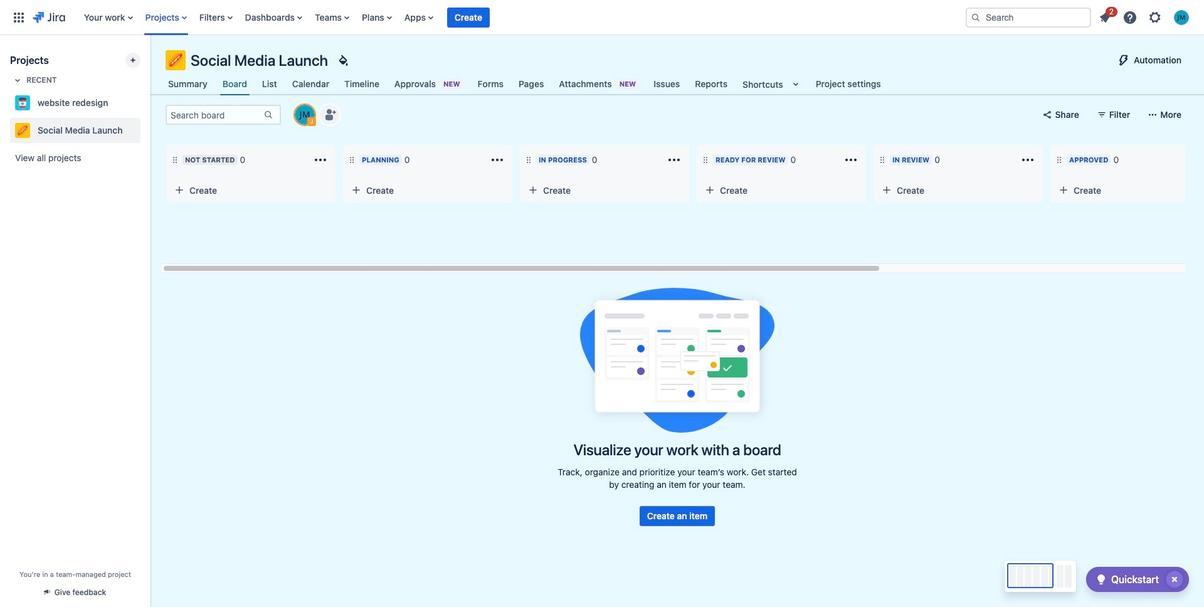 Task type: vqa. For each thing, say whether or not it's contained in the screenshot.
2 related to 2 - Prioritise ideas with views and fields
no



Task type: locate. For each thing, give the bounding box(es) containing it.
2 collapse image from the left
[[1177, 152, 1192, 167]]

0 horizontal spatial column actions menu image
[[313, 152, 328, 167]]

collapse image
[[1000, 152, 1015, 167], [1177, 152, 1192, 167]]

1 horizontal spatial collapse image
[[1177, 152, 1192, 167]]

1 horizontal spatial list
[[1094, 5, 1197, 29]]

tab list
[[158, 73, 891, 95]]

jira image
[[33, 10, 65, 25], [33, 10, 65, 25]]

primary element
[[8, 0, 956, 35]]

list
[[78, 0, 956, 35], [1094, 5, 1197, 29]]

1 horizontal spatial column actions menu image
[[490, 152, 505, 167]]

banner
[[0, 0, 1204, 35]]

1 column actions menu image from the left
[[313, 152, 328, 167]]

2 horizontal spatial column actions menu image
[[844, 152, 859, 167]]

0 horizontal spatial collapse image
[[1000, 152, 1015, 167]]

2 column actions menu image from the left
[[490, 152, 505, 167]]

column actions menu image
[[313, 152, 328, 167], [490, 152, 505, 167], [844, 152, 859, 167]]

automation image
[[1116, 53, 1132, 68]]

add to starred image
[[137, 123, 152, 138]]

notifications image
[[1098, 10, 1113, 25]]

help image
[[1123, 10, 1138, 25]]

list item
[[447, 0, 490, 35], [1094, 5, 1118, 27]]

1 collapse image from the left
[[1000, 152, 1015, 167]]

add to starred image
[[137, 95, 152, 110]]

add people image
[[322, 107, 337, 122]]

0 horizontal spatial list item
[[447, 0, 490, 35]]

settings image
[[1148, 10, 1163, 25]]

1 horizontal spatial list item
[[1094, 5, 1118, 27]]

None search field
[[966, 7, 1091, 27]]



Task type: describe. For each thing, give the bounding box(es) containing it.
search image
[[971, 12, 981, 22]]

3 column actions menu image from the left
[[844, 152, 859, 167]]

0 horizontal spatial list
[[78, 0, 956, 35]]

Search field
[[966, 7, 1091, 27]]

your profile and settings image
[[1174, 10, 1189, 25]]

set project background image
[[336, 53, 351, 68]]

dismiss quickstart image
[[1165, 570, 1185, 590]]

sidebar navigation image
[[137, 50, 164, 75]]

collapse recent projects image
[[10, 73, 25, 88]]

appswitcher icon image
[[11, 10, 26, 25]]

check image
[[1094, 572, 1109, 587]]

Search board text field
[[167, 106, 262, 124]]

create project image
[[128, 55, 138, 65]]

column actions menu image
[[1020, 152, 1036, 167]]



